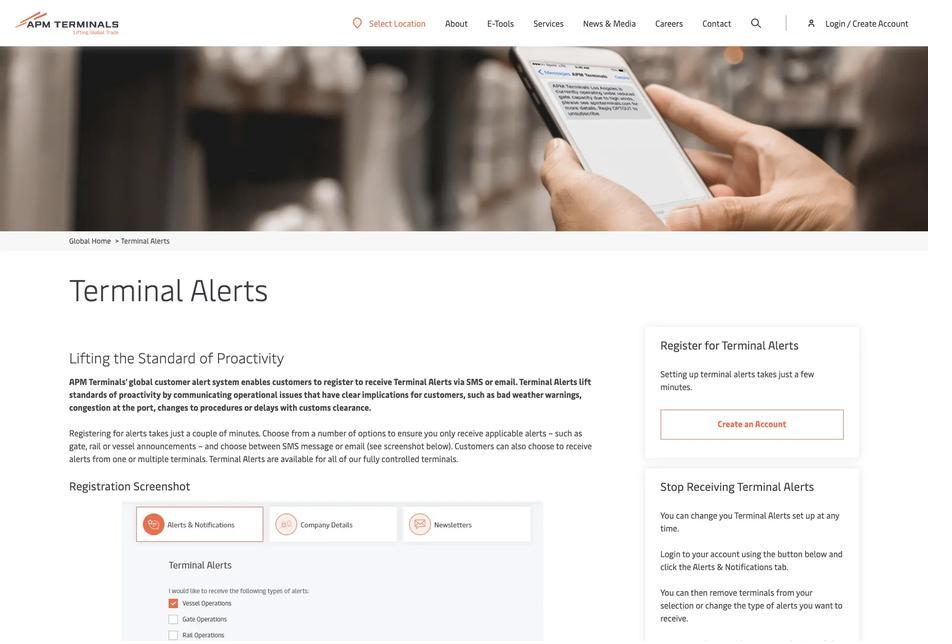 Task type: describe. For each thing, give the bounding box(es) containing it.
or inside 'you can then remove terminals from your selection or change the type of alerts you want to receive.'
[[696, 600, 704, 611]]

notifications
[[726, 561, 773, 573]]

communicating
[[174, 389, 232, 400]]

& inside login to your account using the button below and click the alerts & notifications tab.
[[717, 561, 724, 573]]

have
[[322, 389, 340, 400]]

terminal right >
[[121, 236, 149, 246]]

any
[[827, 510, 840, 521]]

select
[[370, 17, 392, 29]]

such inside registering for alerts takes just a couple of minutes. choose from a number of options to ensure you only receive applicable alerts – such as gate, rail or vessel announcements – and choose between sms message or email (see screenshot below). customers can also choose to receive alerts from one or multiple terminals. terminal alerts are available for all of our fully controlled terminals.
[[555, 428, 572, 439]]

to right also
[[556, 440, 564, 452]]

below).
[[427, 440, 453, 452]]

media
[[614, 17, 636, 29]]

weather
[[513, 389, 544, 400]]

fully
[[363, 453, 380, 465]]

using
[[742, 548, 762, 560]]

delays
[[254, 402, 279, 413]]

choose
[[263, 428, 289, 439]]

services button
[[534, 0, 564, 46]]

terminal inside registering for alerts takes just a couple of minutes. choose from a number of options to ensure you only receive applicable alerts – such as gate, rail or vessel announcements – and choose between sms message or email (see screenshot below). customers can also choose to receive alerts from one or multiple terminals. terminal alerts are available for all of our fully controlled terminals.
[[209, 453, 241, 465]]

registration
[[69, 478, 131, 494]]

minutes. for takes
[[229, 428, 261, 439]]

from inside 'you can then remove terminals from your selection or change the type of alerts you want to receive.'
[[777, 587, 795, 598]]

login / create account
[[826, 17, 909, 29]]

as inside registering for alerts takes just a couple of minutes. choose from a number of options to ensure you only receive applicable alerts – such as gate, rail or vessel announcements – and choose between sms message or email (see screenshot below). customers can also choose to receive alerts from one or multiple terminals. terminal alerts are available for all of our fully controlled terminals.
[[574, 428, 583, 439]]

vessel
[[112, 440, 135, 452]]

or right one
[[128, 453, 136, 465]]

global home > terminal alerts
[[69, 236, 170, 246]]

location
[[394, 17, 426, 29]]

contact button
[[703, 0, 732, 46]]

clearance.
[[333, 402, 371, 413]]

1 choose from the left
[[221, 440, 247, 452]]

set
[[793, 510, 804, 521]]

an
[[745, 418, 754, 430]]

2 choose from the left
[[529, 440, 555, 452]]

bad
[[497, 389, 511, 400]]

just inside registering for alerts takes just a couple of minutes. choose from a number of options to ensure you only receive applicable alerts – such as gate, rail or vessel announcements – and choose between sms message or email (see screenshot below). customers can also choose to receive alerts from one or multiple terminals. terminal alerts are available for all of our fully controlled terminals.
[[171, 428, 184, 439]]

tab.
[[775, 561, 789, 573]]

change inside 'you can change you terminal alerts set up at any time.'
[[691, 510, 718, 521]]

for up terminal at the bottom right
[[705, 338, 720, 353]]

can for you can then remove terminals from your selection or change the type of alerts you want to receive.
[[676, 587, 689, 598]]

>
[[115, 236, 119, 246]]

few
[[801, 368, 815, 380]]

gate,
[[69, 440, 87, 452]]

applicable
[[486, 428, 523, 439]]

of up "email"
[[348, 428, 356, 439]]

proactivity
[[119, 389, 161, 400]]

register
[[661, 338, 702, 353]]

sms inside apm terminals' global customer alert system enables customers to register to receive terminal alerts via sms or email. terminal alerts lift standards of proactivity by communicating operational issues that have clear implications for customers, such as bad weather warnings, congestion at the port, changes to procedures or delays with customs clearance.
[[467, 376, 483, 387]]

about button
[[446, 0, 468, 46]]

or right rail
[[103, 440, 110, 452]]

alerts inside setting up terminal alerts takes just a few minutes.
[[734, 368, 756, 380]]

(see
[[367, 440, 382, 452]]

up inside setting up terminal alerts takes just a few minutes.
[[690, 368, 699, 380]]

just inside setting up terminal alerts takes just a few minutes.
[[779, 368, 793, 380]]

careers
[[656, 17, 683, 29]]

0 horizontal spatial –
[[198, 440, 203, 452]]

login / create account link
[[807, 0, 909, 46]]

lifting
[[69, 348, 110, 367]]

between
[[249, 440, 281, 452]]

alerts up vessel
[[126, 428, 147, 439]]

enables
[[241, 376, 271, 387]]

customer
[[155, 376, 190, 387]]

news
[[584, 17, 604, 29]]

with
[[280, 402, 297, 413]]

standard
[[138, 348, 196, 367]]

alerts inside 'you can then remove terminals from your selection or change the type of alerts you want to receive.'
[[777, 600, 798, 611]]

terminals'
[[89, 376, 127, 387]]

about
[[446, 17, 468, 29]]

selection
[[661, 600, 694, 611]]

to inside login to your account using the button below and click the alerts & notifications tab.
[[683, 548, 691, 560]]

implications
[[362, 389, 409, 400]]

apm
[[69, 376, 87, 387]]

news & media
[[584, 17, 636, 29]]

stop
[[661, 479, 684, 494]]

global
[[69, 236, 90, 246]]

port,
[[137, 402, 156, 413]]

button
[[778, 548, 803, 560]]

1 terminals. from the left
[[171, 453, 207, 465]]

up inside 'you can change you terminal alerts set up at any time.'
[[806, 510, 816, 521]]

tools
[[495, 17, 514, 29]]

apm terminals launches global customer alerts solution image
[[0, 46, 929, 232]]

terminal up 'implications'
[[394, 376, 427, 387]]

/
[[848, 17, 851, 29]]

can inside registering for alerts takes just a couple of minutes. choose from a number of options to ensure you only receive applicable alerts – such as gate, rail or vessel announcements – and choose between sms message or email (see screenshot below). customers can also choose to receive alerts from one or multiple terminals. terminal alerts are available for all of our fully controlled terminals.
[[496, 440, 509, 452]]

for up vessel
[[113, 428, 124, 439]]

registering for alerts takes just a couple of minutes. choose from a number of options to ensure you only receive applicable alerts – such as gate, rail or vessel announcements – and choose between sms message or email (see screenshot below). customers can also choose to receive alerts from one or multiple terminals. terminal alerts are available for all of our fully controlled terminals.
[[69, 428, 592, 465]]

alerts inside 'you can change you terminal alerts set up at any time.'
[[769, 510, 791, 521]]

alert
[[192, 376, 211, 387]]

or down operational
[[244, 402, 252, 413]]

such inside apm terminals' global customer alert system enables customers to register to receive terminal alerts via sms or email. terminal alerts lift standards of proactivity by communicating operational issues that have clear implications for customers, such as bad weather warnings, congestion at the port, changes to procedures or delays with customs clearance.
[[468, 389, 485, 400]]

create an account link
[[661, 410, 844, 440]]

1 horizontal spatial a
[[312, 428, 316, 439]]

customers
[[272, 376, 312, 387]]

you inside 'you can then remove terminals from your selection or change the type of alerts you want to receive.'
[[800, 600, 813, 611]]

rail
[[89, 440, 101, 452]]

the inside apm terminals' global customer alert system enables customers to register to receive terminal alerts via sms or email. terminal alerts lift standards of proactivity by communicating operational issues that have clear implications for customers, such as bad weather warnings, congestion at the port, changes to procedures or delays with customs clearance.
[[122, 402, 135, 413]]

contact
[[703, 17, 732, 29]]

terminal inside 'you can change you terminal alerts set up at any time.'
[[735, 510, 767, 521]]

2 horizontal spatial receive
[[566, 440, 592, 452]]

you for you can change you terminal alerts set up at any time.
[[661, 510, 674, 521]]

one
[[113, 453, 126, 465]]

lift
[[579, 376, 591, 387]]

as inside apm terminals' global customer alert system enables customers to register to receive terminal alerts via sms or email. terminal alerts lift standards of proactivity by communicating operational issues that have clear implications for customers, such as bad weather warnings, congestion at the port, changes to procedures or delays with customs clearance.
[[487, 389, 495, 400]]

to down communicating
[[190, 402, 198, 413]]

remove
[[710, 587, 738, 598]]

of inside apm terminals' global customer alert system enables customers to register to receive terminal alerts via sms or email. terminal alerts lift standards of proactivity by communicating operational issues that have clear implications for customers, such as bad weather warnings, congestion at the port, changes to procedures or delays with customs clearance.
[[109, 389, 117, 400]]

to up the clear
[[355, 376, 363, 387]]

select location
[[370, 17, 426, 29]]

the up 'tab.'
[[764, 548, 776, 560]]

to inside 'you can then remove terminals from your selection or change the type of alerts you want to receive.'
[[835, 600, 843, 611]]

terminal up 'you can change you terminal alerts set up at any time.'
[[738, 479, 782, 494]]

to up "screenshot"
[[388, 428, 396, 439]]

screenshot
[[384, 440, 425, 452]]

stop receiving terminal alerts
[[661, 479, 815, 494]]

and inside login to your account using the button below and click the alerts & notifications tab.
[[830, 548, 843, 560]]

alerts inside registering for alerts takes just a couple of minutes. choose from a number of options to ensure you only receive applicable alerts – such as gate, rail or vessel announcements – and choose between sms message or email (see screenshot below). customers can also choose to receive alerts from one or multiple terminals. terminal alerts are available for all of our fully controlled terminals.
[[243, 453, 265, 465]]

at inside 'you can change you terminal alerts set up at any time.'
[[818, 510, 825, 521]]

can for you can change you terminal alerts set up at any time.
[[676, 510, 689, 521]]

are
[[267, 453, 279, 465]]

registration screenshot
[[69, 478, 190, 494]]

a inside setting up terminal alerts takes just a few minutes.
[[795, 368, 799, 380]]

login for login / create account
[[826, 17, 846, 29]]

account
[[711, 548, 740, 560]]

receive.
[[661, 613, 689, 624]]

0 vertical spatial from
[[291, 428, 310, 439]]

setting up terminal alerts takes just a few minutes.
[[661, 368, 815, 393]]

changes
[[158, 402, 188, 413]]

the up terminals'
[[114, 348, 135, 367]]

announcements
[[137, 440, 196, 452]]

below
[[805, 548, 828, 560]]

1 vertical spatial account
[[756, 418, 787, 430]]

registering
[[69, 428, 111, 439]]

only
[[440, 428, 456, 439]]

takes inside registering for alerts takes just a couple of minutes. choose from a number of options to ensure you only receive applicable alerts – such as gate, rail or vessel announcements – and choose between sms message or email (see screenshot below). customers can also choose to receive alerts from one or multiple terminals. terminal alerts are available for all of our fully controlled terminals.
[[149, 428, 169, 439]]



Task type: vqa. For each thing, say whether or not it's contained in the screenshot.
IN
no



Task type: locate. For each thing, give the bounding box(es) containing it.
such left bad
[[468, 389, 485, 400]]

0 vertical spatial change
[[691, 510, 718, 521]]

of inside 'you can then remove terminals from your selection or change the type of alerts you want to receive.'
[[767, 600, 775, 611]]

terminal
[[701, 368, 732, 380]]

for inside apm terminals' global customer alert system enables customers to register to receive terminal alerts via sms or email. terminal alerts lift standards of proactivity by communicating operational issues that have clear implications for customers, such as bad weather warnings, congestion at the port, changes to procedures or delays with customs clearance.
[[411, 389, 422, 400]]

you up below).
[[425, 428, 438, 439]]

terminals
[[740, 587, 775, 598]]

1 horizontal spatial create
[[853, 17, 877, 29]]

0 vertical spatial just
[[779, 368, 793, 380]]

up right set
[[806, 510, 816, 521]]

and down couple at bottom
[[205, 440, 219, 452]]

1 vertical spatial change
[[706, 600, 732, 611]]

the inside 'you can then remove terminals from your selection or change the type of alerts you want to receive.'
[[734, 600, 746, 611]]

0 vertical spatial login
[[826, 17, 846, 29]]

login
[[826, 17, 846, 29], [661, 548, 681, 560]]

or left email.
[[485, 376, 493, 387]]

1 horizontal spatial login
[[826, 17, 846, 29]]

0 vertical spatial receive
[[365, 376, 392, 387]]

alerts up also
[[525, 428, 547, 439]]

0 vertical spatial minutes.
[[661, 381, 693, 393]]

terminal down couple at bottom
[[209, 453, 241, 465]]

and right below
[[830, 548, 843, 560]]

0 vertical spatial your
[[692, 548, 709, 560]]

login up click
[[661, 548, 681, 560]]

receive inside apm terminals' global customer alert system enables customers to register to receive terminal alerts via sms or email. terminal alerts lift standards of proactivity by communicating operational issues that have clear implications for customers, such as bad weather warnings, congestion at the port, changes to procedures or delays with customs clearance.
[[365, 376, 392, 387]]

to left account
[[683, 548, 691, 560]]

from down 'tab.'
[[777, 587, 795, 598]]

by
[[163, 389, 172, 400]]

change
[[691, 510, 718, 521], [706, 600, 732, 611]]

1 horizontal spatial receive
[[458, 428, 484, 439]]

congestion
[[69, 402, 111, 413]]

change inside 'you can then remove terminals from your selection or change the type of alerts you want to receive.'
[[706, 600, 732, 611]]

alerts down gate,
[[69, 453, 91, 465]]

alerts right type
[[777, 600, 798, 611]]

just
[[779, 368, 793, 380], [171, 428, 184, 439]]

your down below
[[797, 587, 813, 598]]

2 vertical spatial you
[[800, 600, 813, 611]]

1 vertical spatial login
[[661, 548, 681, 560]]

controlled
[[382, 453, 420, 465]]

sms up available
[[283, 440, 299, 452]]

1 vertical spatial can
[[676, 510, 689, 521]]

1 you from the top
[[661, 510, 674, 521]]

multiple
[[138, 453, 169, 465]]

change down receiving
[[691, 510, 718, 521]]

account right the /
[[879, 17, 909, 29]]

at inside apm terminals' global customer alert system enables customers to register to receive terminal alerts via sms or email. terminal alerts lift standards of proactivity by communicating operational issues that have clear implications for customers, such as bad weather warnings, congestion at the port, changes to procedures or delays with customs clearance.
[[113, 402, 120, 413]]

want
[[815, 600, 834, 611]]

you up time.
[[661, 510, 674, 521]]

setting
[[661, 368, 688, 380]]

1 vertical spatial from
[[93, 453, 111, 465]]

– down couple at bottom
[[198, 440, 203, 452]]

1 vertical spatial as
[[574, 428, 583, 439]]

terminal up weather
[[520, 376, 553, 387]]

0 vertical spatial you
[[425, 428, 438, 439]]

of down terminals'
[[109, 389, 117, 400]]

1 vertical spatial you
[[661, 587, 674, 598]]

you up selection
[[661, 587, 674, 598]]

0 horizontal spatial minutes.
[[229, 428, 261, 439]]

change down remove
[[706, 600, 732, 611]]

news & media button
[[584, 0, 636, 46]]

register for terminal alerts
[[661, 338, 799, 353]]

as
[[487, 389, 495, 400], [574, 428, 583, 439]]

sms
[[467, 376, 483, 387], [283, 440, 299, 452]]

your inside 'you can then remove terminals from your selection or change the type of alerts you want to receive.'
[[797, 587, 813, 598]]

procedures
[[200, 402, 243, 413]]

to right want
[[835, 600, 843, 611]]

1 horizontal spatial at
[[818, 510, 825, 521]]

0 horizontal spatial just
[[171, 428, 184, 439]]

0 vertical spatial account
[[879, 17, 909, 29]]

2 vertical spatial from
[[777, 587, 795, 598]]

1 vertical spatial at
[[818, 510, 825, 521]]

choose right also
[[529, 440, 555, 452]]

the down proactivity
[[122, 402, 135, 413]]

at right congestion
[[113, 402, 120, 413]]

2 vertical spatial receive
[[566, 440, 592, 452]]

0 horizontal spatial such
[[468, 389, 485, 400]]

1 vertical spatial such
[[555, 428, 572, 439]]

– down warnings,
[[549, 428, 553, 439]]

system
[[212, 376, 239, 387]]

you down stop receiving terminal alerts
[[720, 510, 733, 521]]

minutes. up between
[[229, 428, 261, 439]]

0 vertical spatial can
[[496, 440, 509, 452]]

your inside login to your account using the button below and click the alerts & notifications tab.
[[692, 548, 709, 560]]

0 vertical spatial takes
[[757, 368, 777, 380]]

just up announcements
[[171, 428, 184, 439]]

& down account
[[717, 561, 724, 573]]

1 vertical spatial –
[[198, 440, 203, 452]]

just left 'few'
[[779, 368, 793, 380]]

and inside registering for alerts takes just a couple of minutes. choose from a number of options to ensure you only receive applicable alerts – such as gate, rail or vessel announcements – and choose between sms message or email (see screenshot below). customers can also choose to receive alerts from one or multiple terminals. terminal alerts are available for all of our fully controlled terminals.
[[205, 440, 219, 452]]

0 horizontal spatial takes
[[149, 428, 169, 439]]

register
[[324, 376, 353, 387]]

2 horizontal spatial you
[[800, 600, 813, 611]]

of up alert
[[200, 348, 213, 367]]

2 horizontal spatial a
[[795, 368, 799, 380]]

you left want
[[800, 600, 813, 611]]

the
[[114, 348, 135, 367], [122, 402, 135, 413], [764, 548, 776, 560], [679, 561, 692, 573], [734, 600, 746, 611]]

0 horizontal spatial choose
[[221, 440, 247, 452]]

create left an
[[718, 418, 743, 430]]

create right the /
[[853, 17, 877, 29]]

0 horizontal spatial receive
[[365, 376, 392, 387]]

then
[[691, 587, 708, 598]]

warnings,
[[546, 389, 582, 400]]

2 horizontal spatial from
[[777, 587, 795, 598]]

0 horizontal spatial as
[[487, 389, 495, 400]]

alerts inside login to your account using the button below and click the alerts & notifications tab.
[[693, 561, 715, 573]]

you can then remove terminals from your selection or change the type of alerts you want to receive.
[[661, 587, 843, 624]]

proactivity
[[217, 348, 284, 367]]

1 horizontal spatial such
[[555, 428, 572, 439]]

as down warnings,
[[574, 428, 583, 439]]

terminals. down announcements
[[171, 453, 207, 465]]

account
[[879, 17, 909, 29], [756, 418, 787, 430]]

0 horizontal spatial a
[[186, 428, 190, 439]]

via
[[454, 376, 465, 387]]

alerts right terminal at the bottom right
[[734, 368, 756, 380]]

login to your account using the button below and click the alerts & notifications tab.
[[661, 548, 843, 573]]

0 vertical spatial up
[[690, 368, 699, 380]]

couple
[[192, 428, 217, 439]]

terminals.
[[171, 453, 207, 465], [422, 453, 459, 465]]

0 horizontal spatial up
[[690, 368, 699, 380]]

global home link
[[69, 236, 111, 246]]

can up selection
[[676, 587, 689, 598]]

can down applicable
[[496, 440, 509, 452]]

home
[[92, 236, 111, 246]]

1 horizontal spatial your
[[797, 587, 813, 598]]

the right click
[[679, 561, 692, 573]]

2 you from the top
[[661, 587, 674, 598]]

minutes. inside registering for alerts takes just a couple of minutes. choose from a number of options to ensure you only receive applicable alerts – such as gate, rail or vessel announcements – and choose between sms message or email (see screenshot below). customers can also choose to receive alerts from one or multiple terminals. terminal alerts are available for all of our fully controlled terminals.
[[229, 428, 261, 439]]

takes up announcements
[[149, 428, 169, 439]]

1 vertical spatial create
[[718, 418, 743, 430]]

1 horizontal spatial sms
[[467, 376, 483, 387]]

login inside login to your account using the button below and click the alerts & notifications tab.
[[661, 548, 681, 560]]

takes inside setting up terminal alerts takes just a few minutes.
[[757, 368, 777, 380]]

1 vertical spatial receive
[[458, 428, 484, 439]]

alerts
[[734, 368, 756, 380], [126, 428, 147, 439], [525, 428, 547, 439], [69, 453, 91, 465], [777, 600, 798, 611]]

from down rail
[[93, 453, 111, 465]]

0 horizontal spatial your
[[692, 548, 709, 560]]

1 horizontal spatial just
[[779, 368, 793, 380]]

choose left between
[[221, 440, 247, 452]]

your left account
[[692, 548, 709, 560]]

1 vertical spatial and
[[830, 548, 843, 560]]

minutes. down setting
[[661, 381, 693, 393]]

email
[[345, 440, 365, 452]]

up
[[690, 368, 699, 380], [806, 510, 816, 521]]

issues
[[280, 389, 302, 400]]

terminal
[[121, 236, 149, 246], [69, 269, 183, 309], [722, 338, 766, 353], [394, 376, 427, 387], [520, 376, 553, 387], [209, 453, 241, 465], [738, 479, 782, 494], [735, 510, 767, 521]]

or down then
[[696, 600, 704, 611]]

minutes. for alerts
[[661, 381, 693, 393]]

from
[[291, 428, 310, 439], [93, 453, 111, 465], [777, 587, 795, 598]]

as left bad
[[487, 389, 495, 400]]

0 horizontal spatial you
[[425, 428, 438, 439]]

–
[[549, 428, 553, 439], [198, 440, 203, 452]]

1 horizontal spatial you
[[720, 510, 733, 521]]

careers button
[[656, 0, 683, 46]]

e-
[[488, 17, 495, 29]]

can
[[496, 440, 509, 452], [676, 510, 689, 521], [676, 587, 689, 598]]

1 vertical spatial sms
[[283, 440, 299, 452]]

lifting the standard of proactivity
[[69, 348, 284, 367]]

number
[[318, 428, 346, 439]]

a left 'few'
[[795, 368, 799, 380]]

you inside 'you can then remove terminals from your selection or change the type of alerts you want to receive.'
[[661, 587, 674, 598]]

your
[[692, 548, 709, 560], [797, 587, 813, 598]]

options
[[358, 428, 386, 439]]

of right couple at bottom
[[219, 428, 227, 439]]

services
[[534, 17, 564, 29]]

for left customers,
[[411, 389, 422, 400]]

at left any
[[818, 510, 825, 521]]

1 horizontal spatial up
[[806, 510, 816, 521]]

can up time.
[[676, 510, 689, 521]]

login left the /
[[826, 17, 846, 29]]

e-tools
[[488, 17, 514, 29]]

1 horizontal spatial minutes.
[[661, 381, 693, 393]]

the left type
[[734, 600, 746, 611]]

0 vertical spatial as
[[487, 389, 495, 400]]

1 horizontal spatial –
[[549, 428, 553, 439]]

0 horizontal spatial create
[[718, 418, 743, 430]]

select location button
[[353, 17, 426, 29]]

you for you can then remove terminals from your selection or change the type of alerts you want to receive.
[[661, 587, 674, 598]]

of right type
[[767, 600, 775, 611]]

0 horizontal spatial and
[[205, 440, 219, 452]]

1 horizontal spatial choose
[[529, 440, 555, 452]]

0 horizontal spatial at
[[113, 402, 120, 413]]

apm terminals' global customer alert system enables customers to register to receive terminal alerts via sms or email. terminal alerts lift standards of proactivity by communicating operational issues that have clear implications for customers, such as bad weather warnings, congestion at the port, changes to procedures or delays with customs clearance.
[[69, 376, 591, 413]]

terminals. down below).
[[422, 453, 459, 465]]

from up message
[[291, 428, 310, 439]]

1 vertical spatial takes
[[149, 428, 169, 439]]

our
[[349, 453, 361, 465]]

of right all
[[339, 453, 347, 465]]

to up the that
[[314, 376, 322, 387]]

1 vertical spatial your
[[797, 587, 813, 598]]

such down warnings,
[[555, 428, 572, 439]]

login for login to your account using the button below and click the alerts & notifications tab.
[[661, 548, 681, 560]]

1 vertical spatial you
[[720, 510, 733, 521]]

0 horizontal spatial login
[[661, 548, 681, 560]]

up right setting
[[690, 368, 699, 380]]

1 vertical spatial up
[[806, 510, 816, 521]]

0 horizontal spatial from
[[93, 453, 111, 465]]

1 horizontal spatial account
[[879, 17, 909, 29]]

terminal down stop receiving terminal alerts
[[735, 510, 767, 521]]

time.
[[661, 523, 680, 534]]

1 vertical spatial just
[[171, 428, 184, 439]]

terminal alerts subscription image
[[122, 502, 544, 642]]

global
[[129, 376, 153, 387]]

terminal up setting up terminal alerts takes just a few minutes.
[[722, 338, 766, 353]]

you inside 'you can change you terminal alerts set up at any time.'
[[661, 510, 674, 521]]

and
[[205, 440, 219, 452], [830, 548, 843, 560]]

0 horizontal spatial &
[[606, 17, 612, 29]]

1 vertical spatial minutes.
[[229, 428, 261, 439]]

you can change you terminal alerts set up at any time.
[[661, 510, 840, 534]]

can inside 'you can then remove terminals from your selection or change the type of alerts you want to receive.'
[[676, 587, 689, 598]]

a up message
[[312, 428, 316, 439]]

& inside news & media dropdown button
[[606, 17, 612, 29]]

0 vertical spatial you
[[661, 510, 674, 521]]

1 horizontal spatial and
[[830, 548, 843, 560]]

0 vertical spatial and
[[205, 440, 219, 452]]

0 vertical spatial at
[[113, 402, 120, 413]]

can inside 'you can change you terminal alerts set up at any time.'
[[676, 510, 689, 521]]

takes
[[757, 368, 777, 380], [149, 428, 169, 439]]

or up all
[[335, 440, 343, 452]]

0 vertical spatial sms
[[467, 376, 483, 387]]

0 vertical spatial &
[[606, 17, 612, 29]]

for left all
[[315, 453, 326, 465]]

0 vertical spatial create
[[853, 17, 877, 29]]

sms inside registering for alerts takes just a couple of minutes. choose from a number of options to ensure you only receive applicable alerts – such as gate, rail or vessel announcements – and choose between sms message or email (see screenshot below). customers can also choose to receive alerts from one or multiple terminals. terminal alerts are available for all of our fully controlled terminals.
[[283, 440, 299, 452]]

& right news
[[606, 17, 612, 29]]

account right an
[[756, 418, 787, 430]]

1 vertical spatial &
[[717, 561, 724, 573]]

ensure
[[398, 428, 423, 439]]

a left couple at bottom
[[186, 428, 190, 439]]

0 horizontal spatial account
[[756, 418, 787, 430]]

terminal alerts
[[69, 269, 268, 309]]

1 horizontal spatial from
[[291, 428, 310, 439]]

1 horizontal spatial terminals.
[[422, 453, 459, 465]]

alerts
[[150, 236, 170, 246], [190, 269, 268, 309], [769, 338, 799, 353], [429, 376, 452, 387], [554, 376, 578, 387], [243, 453, 265, 465], [784, 479, 815, 494], [769, 510, 791, 521], [693, 561, 715, 573]]

receiving
[[687, 479, 735, 494]]

terminal down global home > terminal alerts
[[69, 269, 183, 309]]

you inside 'you can change you terminal alerts set up at any time.'
[[720, 510, 733, 521]]

1 horizontal spatial takes
[[757, 368, 777, 380]]

for
[[705, 338, 720, 353], [411, 389, 422, 400], [113, 428, 124, 439], [315, 453, 326, 465]]

sms right via
[[467, 376, 483, 387]]

minutes. inside setting up terminal alerts takes just a few minutes.
[[661, 381, 693, 393]]

1 horizontal spatial as
[[574, 428, 583, 439]]

0 vertical spatial –
[[549, 428, 553, 439]]

0 horizontal spatial terminals.
[[171, 453, 207, 465]]

e-tools button
[[488, 0, 514, 46]]

2 terminals. from the left
[[422, 453, 459, 465]]

1 horizontal spatial &
[[717, 561, 724, 573]]

customers
[[455, 440, 494, 452]]

type
[[748, 600, 765, 611]]

0 vertical spatial such
[[468, 389, 485, 400]]

2 vertical spatial can
[[676, 587, 689, 598]]

takes left 'few'
[[757, 368, 777, 380]]

0 horizontal spatial sms
[[283, 440, 299, 452]]

you inside registering for alerts takes just a couple of minutes. choose from a number of options to ensure you only receive applicable alerts – such as gate, rail or vessel announcements – and choose between sms message or email (see screenshot below). customers can also choose to receive alerts from one or multiple terminals. terminal alerts are available for all of our fully controlled terminals.
[[425, 428, 438, 439]]

customs
[[299, 402, 331, 413]]



